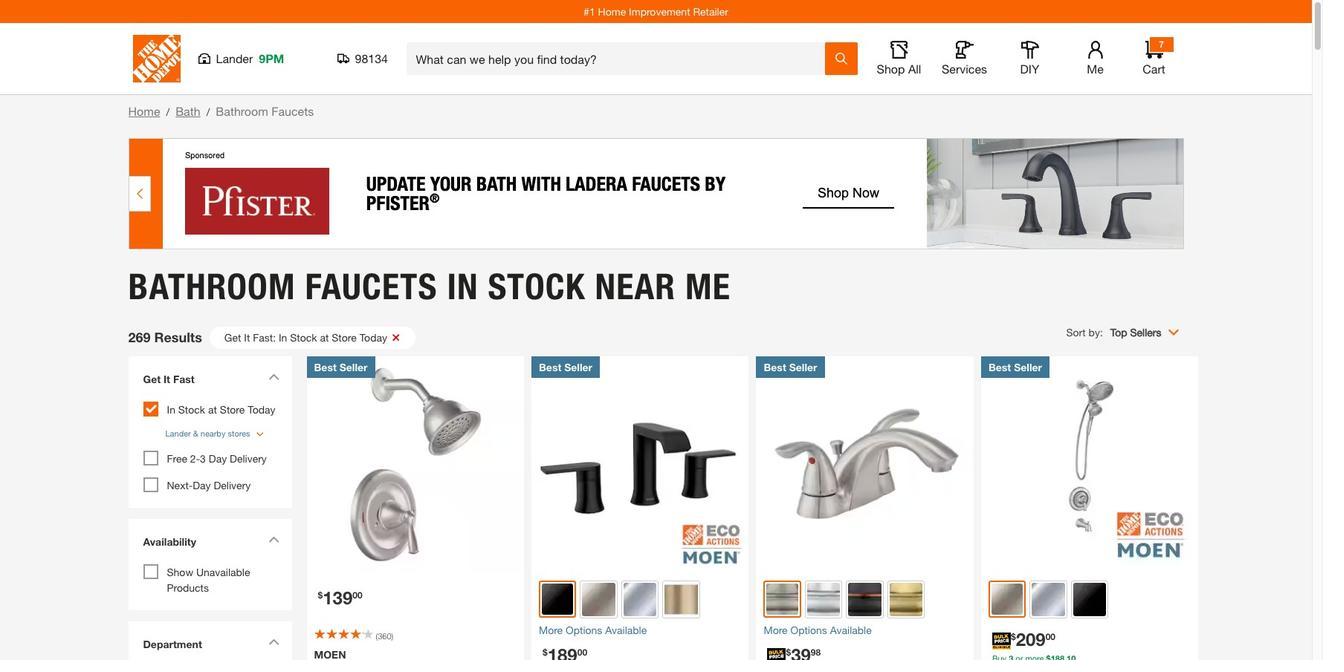 Task type: vqa. For each thing, say whether or not it's contained in the screenshot.
the topmost FAUCETS
yes



Task type: describe. For each thing, give the bounding box(es) containing it.
results
[[154, 329, 202, 346]]

1 vertical spatial me
[[685, 265, 731, 308]]

diy
[[1021, 62, 1040, 76]]

get for get it fast
[[143, 373, 161, 386]]

4 best seller from the left
[[989, 361, 1042, 374]]

3 seller from the left
[[789, 361, 817, 374]]

in stock at store today
[[167, 403, 275, 416]]

0 vertical spatial in
[[447, 265, 479, 308]]

cart
[[1143, 62, 1166, 76]]

get it fast: in stock at store today button
[[210, 327, 416, 349]]

sellers
[[1130, 326, 1162, 339]]

diy button
[[1006, 41, 1054, 77]]

get it fast: in stock at store today
[[224, 331, 387, 344]]

1 vertical spatial bathroom
[[128, 265, 296, 308]]

3 best seller from the left
[[764, 361, 817, 374]]

more options available for brushed nickel image
[[539, 624, 647, 637]]

unavailable
[[196, 567, 250, 579]]

free 2-3 day delivery link
[[167, 453, 267, 465]]

1 vertical spatial day
[[193, 480, 211, 492]]

bronzed gold image
[[665, 584, 698, 617]]

caret icon image for availability
[[268, 537, 279, 543]]

0 vertical spatial day
[[209, 453, 227, 465]]

3 best from the left
[[764, 361, 786, 374]]

0 vertical spatial faucets
[[272, 104, 314, 118]]

9pm
[[259, 51, 284, 65]]

fast
[[173, 373, 195, 386]]

2 best seller from the left
[[539, 361, 593, 374]]

shop
[[877, 62, 905, 76]]

store inside button
[[332, 331, 357, 344]]

availability
[[143, 536, 196, 549]]

(
[[376, 632, 378, 642]]

home link
[[128, 104, 160, 118]]

0 horizontal spatial store
[[220, 403, 245, 416]]

me inside button
[[1087, 62, 1104, 76]]

0 horizontal spatial today
[[248, 403, 275, 416]]

spot resist brushed nickel image
[[992, 584, 1023, 616]]

stock inside button
[[290, 331, 317, 344]]

me button
[[1072, 41, 1119, 77]]

2 / from the left
[[206, 106, 210, 118]]

cart 7
[[1143, 39, 1166, 76]]

fast:
[[253, 331, 276, 344]]

top
[[1111, 326, 1128, 339]]

show unavailable products link
[[167, 567, 250, 595]]

more for "more options available" link associated with 1st chrome icon
[[539, 624, 563, 637]]

builders 4 in. centerset double handle low-arc bathroom faucet in brushed nickel image
[[756, 357, 974, 574]]

more for "more options available" link associated with bronze image
[[764, 624, 788, 637]]

1 best from the left
[[314, 361, 337, 374]]

360
[[378, 632, 391, 642]]

139
[[323, 588, 353, 609]]

show
[[167, 567, 193, 579]]

it for fast
[[164, 373, 170, 386]]

department link
[[136, 630, 284, 660]]

What can we help you find today? search field
[[416, 43, 824, 74]]

services button
[[941, 41, 988, 77]]

at inside get it fast: in stock at store today button
[[320, 331, 329, 344]]

nearby
[[201, 429, 226, 438]]

0 horizontal spatial in
[[167, 403, 175, 416]]

bath
[[176, 104, 200, 118]]

98
[[811, 647, 821, 658]]

more options available link for bronze image
[[764, 623, 966, 638]]

)
[[391, 632, 393, 642]]

free
[[167, 453, 187, 465]]

1 seller from the left
[[340, 361, 368, 374]]

$ 139 00
[[318, 588, 363, 609]]

matte black image
[[542, 584, 574, 616]]

options for brushed nickel icon's chrome icon
[[791, 624, 827, 637]]

lander for lander & nearby stores
[[165, 429, 191, 438]]

269 results
[[128, 329, 202, 346]]

next-
[[167, 480, 193, 492]]

1 / from the left
[[166, 106, 170, 118]]

next-day delivery link
[[167, 480, 251, 492]]

matte black image
[[1074, 584, 1107, 617]]

7
[[1159, 39, 1164, 50]]

get it fast
[[143, 373, 195, 386]]

more options available for brushed nickel icon's chrome icon
[[764, 624, 872, 637]]

98134 button
[[337, 51, 388, 66]]



Task type: locate. For each thing, give the bounding box(es) containing it.
00 inside $ 139 00
[[353, 590, 363, 601]]

stock
[[488, 265, 586, 308], [290, 331, 317, 344], [178, 403, 205, 416]]

1 vertical spatial faucets
[[305, 265, 438, 308]]

get inside button
[[224, 331, 241, 344]]

me right near
[[685, 265, 731, 308]]

2 vertical spatial in
[[167, 403, 175, 416]]

2 seller from the left
[[564, 361, 593, 374]]

next-day delivery
[[167, 480, 251, 492]]

/ right bath link
[[206, 106, 210, 118]]

00 inside the $ 209 00
[[1046, 632, 1056, 643]]

$ inside $ 139 00
[[318, 590, 323, 601]]

more options available
[[539, 624, 647, 637], [764, 624, 872, 637]]

seller
[[340, 361, 368, 374], [564, 361, 593, 374], [789, 361, 817, 374], [1014, 361, 1042, 374]]

caret icon image inside the department link
[[268, 639, 279, 646]]

269
[[128, 329, 151, 346]]

0 horizontal spatial stock
[[178, 403, 205, 416]]

2 vertical spatial 00
[[577, 647, 587, 658]]

in
[[447, 265, 479, 308], [279, 331, 287, 344], [167, 403, 175, 416]]

get
[[224, 331, 241, 344], [143, 373, 161, 386]]

#1
[[584, 5, 595, 17]]

best
[[314, 361, 337, 374], [539, 361, 562, 374], [764, 361, 786, 374], [989, 361, 1011, 374]]

get for get it fast: in stock at store today
[[224, 331, 241, 344]]

1 vertical spatial at
[[208, 403, 217, 416]]

3 caret icon image from the top
[[268, 639, 279, 646]]

today inside button
[[360, 331, 387, 344]]

lander 9pm
[[216, 51, 284, 65]]

2 horizontal spatial chrome image
[[1032, 584, 1065, 617]]

1 best seller from the left
[[314, 361, 368, 374]]

it left "fast:"
[[244, 331, 250, 344]]

1 horizontal spatial /
[[206, 106, 210, 118]]

delivery down 'free 2-3 day delivery'
[[214, 480, 251, 492]]

available for bronze image
[[830, 624, 872, 637]]

bronze image
[[849, 584, 882, 617]]

get it fast link
[[136, 364, 284, 398]]

0 vertical spatial caret icon image
[[268, 374, 279, 380]]

options down brushed nickel image
[[566, 624, 602, 637]]

lander left 9pm
[[216, 51, 253, 65]]

3 chrome image from the left
[[1032, 584, 1065, 617]]

2 best from the left
[[539, 361, 562, 374]]

1 horizontal spatial it
[[244, 331, 250, 344]]

1 more options available link from the left
[[539, 623, 742, 638]]

caret icon image for get it fast
[[268, 374, 279, 380]]

it left fast
[[164, 373, 170, 386]]

delivery down "stores"
[[230, 453, 267, 465]]

it for fast:
[[244, 331, 250, 344]]

98134
[[355, 51, 388, 65]]

sort by: top sellers
[[1067, 326, 1162, 339]]

2 options from the left
[[791, 624, 827, 637]]

2 horizontal spatial 00
[[1046, 632, 1056, 643]]

by:
[[1089, 326, 1103, 339]]

in stock at store today link
[[167, 403, 275, 416]]

0 vertical spatial me
[[1087, 62, 1104, 76]]

00 for 209
[[1046, 632, 1056, 643]]

1 horizontal spatial stock
[[290, 331, 317, 344]]

lander for lander 9pm
[[216, 51, 253, 65]]

1 more options available from the left
[[539, 624, 647, 637]]

shop all button
[[875, 41, 923, 77]]

near
[[595, 265, 676, 308]]

/
[[166, 106, 170, 118], [206, 106, 210, 118]]

0 vertical spatial bathroom
[[216, 104, 268, 118]]

$
[[318, 590, 323, 601], [1011, 632, 1016, 643], [543, 647, 548, 658], [786, 647, 791, 658]]

2 vertical spatial stock
[[178, 403, 205, 416]]

options
[[566, 624, 602, 637], [791, 624, 827, 637]]

home
[[598, 5, 626, 17], [128, 104, 160, 118]]

1 horizontal spatial more options available
[[764, 624, 872, 637]]

0 horizontal spatial 00
[[353, 590, 363, 601]]

availability link
[[136, 527, 284, 561]]

more options available link
[[539, 623, 742, 638], [764, 623, 966, 638]]

bathroom
[[216, 104, 268, 118], [128, 265, 296, 308]]

more options available up 98
[[764, 624, 872, 637]]

1 horizontal spatial more
[[764, 624, 788, 637]]

1 horizontal spatial chrome image
[[807, 584, 840, 617]]

1 horizontal spatial me
[[1087, 62, 1104, 76]]

1 vertical spatial stock
[[290, 331, 317, 344]]

1 horizontal spatial 00
[[577, 647, 587, 658]]

get left "fast:"
[[224, 331, 241, 344]]

2 horizontal spatial stock
[[488, 265, 586, 308]]

home / bath / bathroom faucets
[[128, 104, 314, 118]]

bath link
[[176, 104, 200, 118]]

shop all
[[877, 62, 921, 76]]

0 horizontal spatial options
[[566, 624, 602, 637]]

0 vertical spatial lander
[[216, 51, 253, 65]]

1 vertical spatial store
[[220, 403, 245, 416]]

0 horizontal spatial get
[[143, 373, 161, 386]]

today
[[360, 331, 387, 344], [248, 403, 275, 416]]

genta 8 in. widespread double handle bathroom faucet in matte black(valve included) image
[[532, 357, 749, 574]]

chrome image for spot resist brushed nickel icon
[[1032, 584, 1065, 617]]

at right "fast:"
[[320, 331, 329, 344]]

1 vertical spatial delivery
[[214, 480, 251, 492]]

4 best from the left
[[989, 361, 1011, 374]]

4 seller from the left
[[1014, 361, 1042, 374]]

2 vertical spatial caret icon image
[[268, 639, 279, 646]]

0 horizontal spatial available
[[605, 624, 647, 637]]

209
[[1016, 629, 1046, 650]]

&
[[193, 429, 198, 438]]

chrome image right spot resist brushed nickel icon
[[1032, 584, 1065, 617]]

delivery
[[230, 453, 267, 465], [214, 480, 251, 492]]

day right the 3
[[209, 453, 227, 465]]

banbury 1-spray single handle shower faucet 1.75 gpm in spot resist brushed nickel (valve included) image
[[307, 357, 524, 574]]

brushed nickel image
[[582, 584, 616, 617]]

get left fast
[[143, 373, 161, 386]]

2 caret icon image from the top
[[268, 537, 279, 543]]

chrome image right brushed nickel icon
[[807, 584, 840, 617]]

1 horizontal spatial more options available link
[[764, 623, 966, 638]]

2 more options available from the left
[[764, 624, 872, 637]]

day down the 3
[[193, 480, 211, 492]]

the home depot logo image
[[133, 35, 180, 83]]

caret icon image for department
[[268, 639, 279, 646]]

0 horizontal spatial chrome image
[[624, 584, 657, 617]]

( 360 )
[[376, 632, 393, 642]]

caret icon image inside get it fast link
[[268, 374, 279, 380]]

it inside button
[[244, 331, 250, 344]]

0 vertical spatial stock
[[488, 265, 586, 308]]

day
[[209, 453, 227, 465], [193, 480, 211, 492]]

1 vertical spatial caret icon image
[[268, 537, 279, 543]]

0 horizontal spatial more options available link
[[539, 623, 742, 638]]

0 horizontal spatial me
[[685, 265, 731, 308]]

0 vertical spatial home
[[598, 5, 626, 17]]

caret icon image inside availability link
[[268, 537, 279, 543]]

caret icon image
[[268, 374, 279, 380], [268, 537, 279, 543], [268, 639, 279, 646]]

0 horizontal spatial more
[[539, 624, 563, 637]]

2 horizontal spatial in
[[447, 265, 479, 308]]

improvement
[[629, 5, 690, 17]]

all
[[908, 62, 921, 76]]

available down bronze image
[[830, 624, 872, 637]]

1 horizontal spatial lander
[[216, 51, 253, 65]]

more down brushed nickel icon
[[764, 624, 788, 637]]

0 horizontal spatial more options available
[[539, 624, 647, 637]]

2 more from the left
[[764, 624, 788, 637]]

department
[[143, 639, 202, 651]]

sort
[[1067, 326, 1086, 339]]

stores
[[228, 429, 250, 438]]

show unavailable products
[[167, 567, 250, 595]]

00 for 139
[[353, 590, 363, 601]]

1 horizontal spatial available
[[830, 624, 872, 637]]

lander left &
[[165, 429, 191, 438]]

0 horizontal spatial /
[[166, 106, 170, 118]]

0 horizontal spatial at
[[208, 403, 217, 416]]

at up the nearby
[[208, 403, 217, 416]]

chrome image left bronzed gold image
[[624, 584, 657, 617]]

polished brass image
[[890, 584, 923, 617]]

1 caret icon image from the top
[[268, 374, 279, 380]]

0 vertical spatial today
[[360, 331, 387, 344]]

more options available link for 1st chrome icon
[[539, 623, 742, 638]]

#1 home improvement retailer
[[584, 5, 729, 17]]

1 horizontal spatial get
[[224, 331, 241, 344]]

1 vertical spatial today
[[248, 403, 275, 416]]

3
[[200, 453, 206, 465]]

00
[[353, 590, 363, 601], [1046, 632, 1056, 643], [577, 647, 587, 658]]

/ left bath link
[[166, 106, 170, 118]]

at
[[320, 331, 329, 344], [208, 403, 217, 416]]

1 horizontal spatial store
[[332, 331, 357, 344]]

2 chrome image from the left
[[807, 584, 840, 617]]

more options available link down bronzed gold image
[[539, 623, 742, 638]]

faucets
[[272, 104, 314, 118], [305, 265, 438, 308]]

0 vertical spatial at
[[320, 331, 329, 344]]

1 horizontal spatial at
[[320, 331, 329, 344]]

1 vertical spatial home
[[128, 104, 160, 118]]

lander & nearby stores
[[165, 429, 250, 438]]

1 horizontal spatial home
[[598, 5, 626, 17]]

0 vertical spatial 00
[[353, 590, 363, 601]]

chrome image
[[624, 584, 657, 617], [807, 584, 840, 617], [1032, 584, 1065, 617]]

store
[[332, 331, 357, 344], [220, 403, 245, 416]]

available for 1st chrome icon
[[605, 624, 647, 637]]

more
[[539, 624, 563, 637], [764, 624, 788, 637]]

1 vertical spatial 00
[[1046, 632, 1056, 643]]

chrome image for brushed nickel icon
[[807, 584, 840, 617]]

1 vertical spatial it
[[164, 373, 170, 386]]

available
[[605, 624, 647, 637], [830, 624, 872, 637]]

bathroom faucets in stock near me
[[128, 265, 731, 308]]

1 vertical spatial lander
[[165, 429, 191, 438]]

brushed nickel image
[[767, 584, 798, 616]]

retailer
[[693, 5, 729, 17]]

more options available link down bronze image
[[764, 623, 966, 638]]

best seller
[[314, 361, 368, 374], [539, 361, 593, 374], [764, 361, 817, 374], [989, 361, 1042, 374]]

1 horizontal spatial in
[[279, 331, 287, 344]]

brecklyn single handle 6-spray tub shower faucet w/ magnetix rainshower in spot resist brushed nickel (valve included) image
[[981, 357, 1199, 574]]

bathroom up results
[[128, 265, 296, 308]]

options for brushed nickel image
[[566, 624, 602, 637]]

1 more from the left
[[539, 624, 563, 637]]

1 options from the left
[[566, 624, 602, 637]]

more down matte black icon
[[539, 624, 563, 637]]

$ inside the $ 209 00
[[1011, 632, 1016, 643]]

0 vertical spatial delivery
[[230, 453, 267, 465]]

home left bath at the left top of the page
[[128, 104, 160, 118]]

1 horizontal spatial today
[[360, 331, 387, 344]]

services
[[942, 62, 987, 76]]

it
[[244, 331, 250, 344], [164, 373, 170, 386]]

0 horizontal spatial it
[[164, 373, 170, 386]]

$ 209 00
[[1011, 629, 1056, 650]]

2 more options available link from the left
[[764, 623, 966, 638]]

0 vertical spatial store
[[332, 331, 357, 344]]

available down brushed nickel image
[[605, 624, 647, 637]]

me
[[1087, 62, 1104, 76], [685, 265, 731, 308]]

1 horizontal spatial options
[[791, 624, 827, 637]]

lander
[[216, 51, 253, 65], [165, 429, 191, 438]]

home right #1
[[598, 5, 626, 17]]

more options available down brushed nickel image
[[539, 624, 647, 637]]

0 horizontal spatial lander
[[165, 429, 191, 438]]

1 available from the left
[[605, 624, 647, 637]]

0 vertical spatial it
[[244, 331, 250, 344]]

options up 98
[[791, 624, 827, 637]]

0 horizontal spatial home
[[128, 104, 160, 118]]

1 chrome image from the left
[[624, 584, 657, 617]]

me left cart
[[1087, 62, 1104, 76]]

bathroom down lander 9pm
[[216, 104, 268, 118]]

2-
[[190, 453, 200, 465]]

1 vertical spatial in
[[279, 331, 287, 344]]

products
[[167, 582, 209, 595]]

2 available from the left
[[830, 624, 872, 637]]

0 vertical spatial get
[[224, 331, 241, 344]]

1 vertical spatial get
[[143, 373, 161, 386]]

free 2-3 day delivery
[[167, 453, 267, 465]]

in inside button
[[279, 331, 287, 344]]



